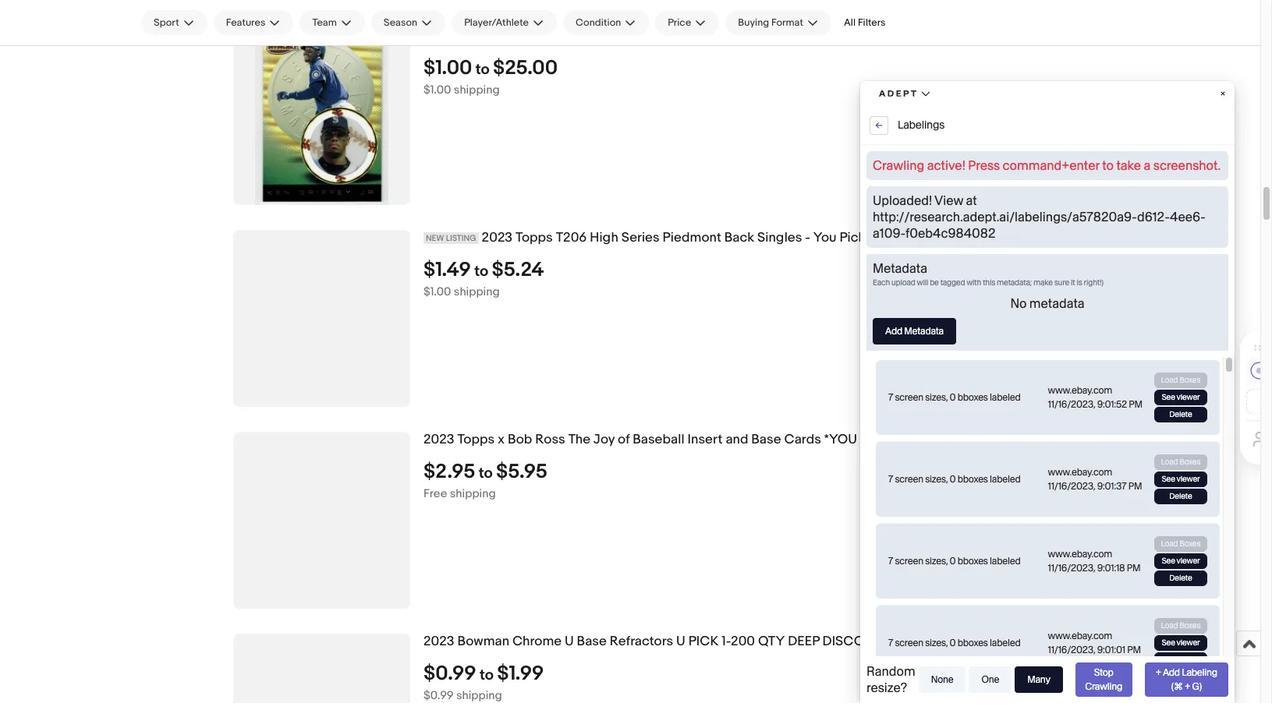 Task type: locate. For each thing, give the bounding box(es) containing it.
pick
[[604, 28, 634, 44], [689, 635, 719, 650]]

pick left (buy
[[604, 28, 634, 44]]

x
[[498, 433, 505, 448]]

1 horizontal spatial topps
[[516, 231, 553, 246]]

*you
[[825, 433, 858, 448]]

deep
[[788, 635, 820, 650]]

the
[[569, 433, 591, 448]]

insert
[[688, 433, 723, 448]]

2 vertical spatial 2023
[[424, 635, 455, 650]]

listing
[[446, 234, 477, 244]]

0 vertical spatial 2023
[[482, 231, 513, 246]]

price
[[668, 16, 692, 29]]

cards
[[527, 28, 562, 44]]

u right the cards
[[592, 28, 601, 44]]

to inside the $1.00 to $25.00 $1.00 shipping
[[476, 61, 490, 79]]

bowman
[[458, 635, 510, 650]]

0 horizontal spatial -
[[806, 231, 811, 246]]

0 vertical spatial $1.00
[[424, 56, 472, 81]]

sport
[[154, 16, 179, 29]]

topps left x
[[458, 433, 495, 448]]

to right $1.49
[[475, 263, 489, 281]]

team
[[313, 16, 337, 29]]

u right refractors at bottom
[[677, 635, 686, 650]]

2023 up $2.95
[[424, 433, 455, 448]]

to down griffey
[[476, 61, 490, 79]]

2 $1.00 from the top
[[424, 83, 451, 98]]

2023 bowman chrome u base refractors u pick 1-200 qty deep discounts loaded
[[424, 635, 953, 650]]

1 horizontal spatial *****
[[637, 28, 661, 44]]

1 horizontal spatial u
[[592, 28, 601, 44]]

all
[[844, 16, 856, 29]]

to for $1.00
[[476, 61, 490, 79]]

to
[[476, 61, 490, 79], [475, 263, 489, 281], [479, 465, 493, 483], [480, 667, 494, 685]]

pick left 1-
[[689, 635, 719, 650]]

0 horizontal spatial topps
[[458, 433, 495, 448]]

- right pick
[[869, 231, 874, 246]]

*****
[[565, 28, 589, 44], [637, 28, 661, 44]]

2023 inside the 2023 topps x bob ross the joy of baseball insert and base cards *you pick* link
[[424, 433, 455, 448]]

buying format
[[739, 16, 804, 29]]

for
[[753, 28, 769, 44]]

3 $1.00 from the top
[[424, 285, 451, 300]]

piedmont
[[663, 231, 722, 246]]

more
[[718, 28, 750, 44]]

2 horizontal spatial u
[[677, 635, 686, 650]]

2 vertical spatial shipping
[[450, 487, 496, 502]]

refractors
[[610, 635, 674, 650]]

to left $1.99 on the bottom of the page
[[480, 667, 494, 685]]

0 horizontal spatial *****
[[565, 28, 589, 44]]

all filters
[[844, 16, 886, 29]]

you
[[814, 231, 837, 246]]

shipping inside the $1.00 to $25.00 $1.00 shipping
[[454, 83, 500, 98]]

$1.99
[[497, 663, 544, 687]]

***** right the cards
[[565, 28, 589, 44]]

shipping for $1.00
[[454, 83, 500, 98]]

2023
[[482, 231, 513, 246], [424, 433, 455, 448], [424, 635, 455, 650]]

1 vertical spatial pick
[[689, 635, 719, 650]]

1 - from the left
[[806, 231, 811, 246]]

$1.00 for $1.00
[[424, 83, 451, 98]]

shipping
[[454, 83, 500, 98], [454, 285, 500, 300], [450, 487, 496, 502]]

chrome
[[513, 635, 562, 650]]

2023 topps x bob ross the joy of baseball insert and base cards *you pick* link
[[424, 433, 1199, 449]]

1 horizontal spatial -
[[869, 231, 874, 246]]

$1.00 inside '$1.49 to $5.24 $1.00 shipping'
[[424, 285, 451, 300]]

to inside '$1.49 to $5.24 $1.00 shipping'
[[475, 263, 489, 281]]

u right chrome
[[565, 635, 574, 650]]

base left refractors at bottom
[[577, 635, 607, 650]]

$1.00
[[424, 56, 472, 81], [424, 83, 451, 98], [424, 285, 451, 300]]

1 vertical spatial $1.00
[[424, 83, 451, 98]]

- left you
[[806, 231, 811, 246]]

-
[[806, 231, 811, 246], [869, 231, 874, 246]]

format
[[772, 16, 804, 29]]

0 horizontal spatial u
[[565, 635, 574, 650]]

discount)
[[804, 28, 875, 44]]

2023 right listing
[[482, 231, 513, 246]]

shipping inside $2.95 to $5.95 free shipping
[[450, 487, 496, 502]]

topps up $5.24
[[516, 231, 553, 246]]

200
[[731, 635, 755, 650]]

1 vertical spatial shipping
[[454, 285, 500, 300]]

features
[[226, 16, 266, 29]]

shipping down $2.95
[[450, 487, 496, 502]]

2023 up $0.99
[[424, 635, 455, 650]]

topps
[[516, 231, 553, 246], [458, 433, 495, 448]]

season button
[[371, 10, 446, 35]]

complete
[[877, 231, 938, 246]]

shipping down $1.49
[[454, 285, 500, 300]]

0 vertical spatial shipping
[[454, 83, 500, 98]]

sport button
[[141, 10, 207, 35]]

1 vertical spatial 2023
[[424, 433, 455, 448]]

2023 topps x bob ross the joy of baseball insert and base cards *you pick*
[[424, 433, 896, 448]]

shipping for $1.49
[[454, 285, 500, 300]]

to left $5.95
[[479, 465, 493, 483]]

base
[[752, 433, 782, 448], [577, 635, 607, 650]]

to inside $2.95 to $5.95 free shipping
[[479, 465, 493, 483]]

to for $1.49
[[475, 263, 489, 281]]

2023 bowman chrome u base refractors u pick 1-200 qty deep discounts loaded link
[[424, 635, 1199, 651]]

$2.95 to $5.95 free shipping
[[424, 461, 548, 502]]

0 vertical spatial pick
[[604, 28, 634, 44]]

shipping inside '$1.49 to $5.24 $1.00 shipping'
[[454, 285, 500, 300]]

1 $1.00 from the top
[[424, 56, 472, 81]]

1 vertical spatial base
[[577, 635, 607, 650]]

jr
[[508, 28, 524, 44]]

2 vertical spatial $1.00
[[424, 285, 451, 300]]

u
[[592, 28, 601, 44], [565, 635, 574, 650], [677, 635, 686, 650]]

$1.00 for $1.49
[[424, 285, 451, 300]]

1 horizontal spatial base
[[752, 433, 782, 448]]

shipping down the '$25.00'
[[454, 83, 500, 98]]

condition button
[[563, 10, 649, 35]]

to for $2.95
[[479, 465, 493, 483]]

base right and
[[752, 433, 782, 448]]

$2.95
[[424, 461, 476, 485]]

2023 inside the 2023 bowman chrome u base refractors u pick 1-200 qty deep discounts loaded link
[[424, 635, 455, 650]]

***** left (buy
[[637, 28, 661, 44]]

high
[[590, 231, 619, 246]]

2023 for $0.99
[[424, 635, 455, 650]]



Task type: describe. For each thing, give the bounding box(es) containing it.
ken griffey jr cards ***** u pick ***** (buy 2 or more for 50% discount) link
[[424, 28, 1199, 45]]

0 vertical spatial topps
[[516, 231, 553, 246]]

features button
[[214, 10, 294, 35]]

t206
[[556, 231, 587, 246]]

all filters button
[[838, 10, 892, 35]]

buying format button
[[726, 10, 832, 35]]

2 - from the left
[[869, 231, 874, 246]]

back
[[725, 231, 755, 246]]

$0.99 to $1.99
[[424, 663, 544, 687]]

2023 for $2.95
[[424, 433, 455, 448]]

(buy
[[664, 28, 690, 44]]

loaded
[[902, 635, 953, 650]]

condition
[[576, 16, 621, 29]]

2
[[693, 28, 700, 44]]

new
[[426, 234, 444, 244]]

player/athlete
[[464, 16, 529, 29]]

$1.49
[[424, 259, 471, 283]]

ken griffey jr cards ***** u pick ***** (buy 2 or more for 50% discount)
[[424, 28, 875, 44]]

1 vertical spatial topps
[[458, 433, 495, 448]]

series
[[622, 231, 660, 246]]

$5.24
[[492, 259, 544, 283]]

singles
[[758, 231, 803, 246]]

of
[[618, 433, 630, 448]]

discounts
[[823, 635, 899, 650]]

ken griffey jr cards ***** u pick ***** (buy 2 or more for 50% discount) image
[[255, 28, 389, 206]]

2 ***** from the left
[[637, 28, 661, 44]]

bob
[[508, 433, 532, 448]]

50%
[[772, 28, 801, 44]]

or
[[703, 28, 716, 44]]

1 ***** from the left
[[565, 28, 589, 44]]

team button
[[300, 10, 365, 35]]

$1.49 to $5.24 $1.00 shipping
[[424, 259, 544, 300]]

1-
[[722, 635, 731, 650]]

$0.99
[[424, 663, 477, 687]]

griffey
[[452, 28, 505, 44]]

price button
[[656, 10, 720, 35]]

1 horizontal spatial pick
[[689, 635, 719, 650]]

filters
[[858, 16, 886, 29]]

0 horizontal spatial base
[[577, 635, 607, 650]]

to inside $0.99 to $1.99
[[480, 667, 494, 685]]

new listing 2023 topps t206 high series piedmont back singles - you pick - complete your set
[[426, 231, 992, 246]]

pick
[[840, 231, 866, 246]]

0 horizontal spatial pick
[[604, 28, 634, 44]]

shipping for $2.95
[[450, 487, 496, 502]]

free
[[424, 487, 447, 502]]

your
[[941, 231, 969, 246]]

cards
[[785, 433, 822, 448]]

0 vertical spatial base
[[752, 433, 782, 448]]

player/athlete button
[[452, 10, 557, 35]]

qty
[[758, 635, 785, 650]]

$25.00
[[493, 56, 558, 81]]

$1.00 to $25.00 $1.00 shipping
[[424, 56, 558, 98]]

baseball
[[633, 433, 685, 448]]

ross
[[535, 433, 566, 448]]

pick*
[[861, 433, 896, 448]]

joy
[[594, 433, 615, 448]]

season
[[384, 16, 418, 29]]

buying
[[739, 16, 770, 29]]

$5.95
[[496, 461, 548, 485]]

ken
[[424, 28, 449, 44]]

set
[[972, 231, 992, 246]]

and
[[726, 433, 749, 448]]



Task type: vqa. For each thing, say whether or not it's contained in the screenshot.
"suggestions" at bottom
no



